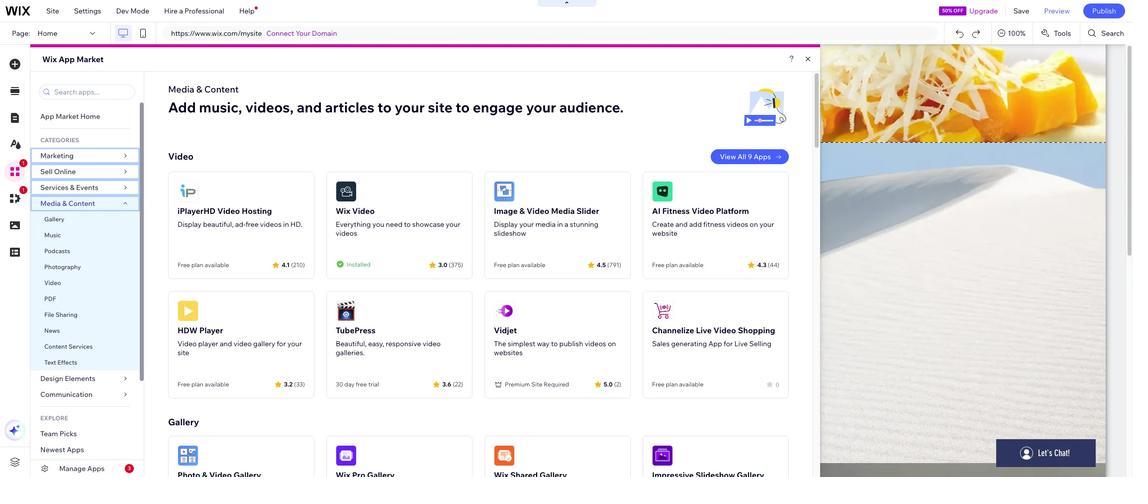 Task type: vqa. For each thing, say whether or not it's contained in the screenshot.


Task type: describe. For each thing, give the bounding box(es) containing it.
iplayerhd video hosting logo image
[[178, 181, 199, 202]]

sell online link
[[30, 164, 140, 180]]

domain
[[312, 29, 337, 38]]

generating
[[672, 339, 707, 348]]

in for hosting
[[283, 220, 289, 229]]

premium
[[505, 381, 530, 388]]

simplest
[[508, 339, 536, 348]]

online
[[54, 167, 76, 176]]

newest
[[40, 445, 65, 454]]

communication link
[[30, 387, 140, 403]]

responsive
[[386, 339, 421, 348]]

50%
[[943, 7, 953, 14]]

tubepress beautiful, easy, responsive video galleries.
[[336, 325, 441, 357]]

categories
[[40, 136, 79, 144]]

hdw player logo image
[[178, 301, 199, 321]]

media
[[536, 220, 556, 229]]

for for player
[[277, 339, 286, 348]]

& for media & content add music, videos, and articles to your site to engage your audience.
[[196, 84, 202, 95]]

preview
[[1045, 6, 1070, 15]]

image & video media slider logo image
[[494, 181, 515, 202]]

content for media & content
[[68, 199, 95, 208]]

elements
[[65, 374, 95, 383]]

display inside image & video media slider display your media in a stunning slideshow
[[494, 220, 518, 229]]

0 horizontal spatial live
[[696, 325, 712, 335]]

5.0 (2)
[[604, 380, 622, 388]]

free plan available for create
[[652, 261, 704, 269]]

video inside ai fitness video platform create and add fitness videos on your website
[[692, 206, 715, 216]]

videos inside wix video everything you need to showcase your videos
[[336, 229, 357, 238]]

pdf link
[[30, 291, 140, 307]]

video inside channelize live video shopping sales generating app for live selling
[[714, 325, 737, 335]]

30 day free trial
[[336, 381, 379, 388]]

3.0
[[439, 261, 448, 268]]

1 horizontal spatial site
[[532, 381, 543, 388]]

free for hdw
[[178, 381, 190, 388]]

connect
[[267, 29, 294, 38]]

view all 9 apps link
[[711, 149, 789, 164]]

plan down sales
[[666, 381, 678, 388]]

wix for wix app market
[[42, 54, 57, 64]]

1 vertical spatial gallery
[[168, 417, 199, 428]]

off
[[954, 7, 964, 14]]

4.5 (791)
[[597, 261, 622, 268]]

& for services & events
[[70, 183, 75, 192]]

file sharing link
[[30, 307, 140, 323]]

free for iplayerhd
[[178, 261, 190, 269]]

picks
[[60, 429, 77, 438]]

plan for image
[[508, 261, 520, 269]]

ai fitness video platform logo image
[[652, 181, 673, 202]]

video inside image & video media slider display your media in a stunning slideshow
[[527, 206, 550, 216]]

video inside tubepress beautiful, easy, responsive video galleries.
[[423, 339, 441, 348]]

4.1 (210)
[[282, 261, 305, 268]]

fitness
[[663, 206, 690, 216]]

available down generating
[[680, 381, 704, 388]]

1 for 1st 1 button from the bottom of the page
[[22, 187, 25, 193]]

iplayerhd video hosting display beautiful, ad-free videos in hd.
[[178, 206, 303, 229]]

4.1
[[282, 261, 290, 268]]

websites
[[494, 348, 523, 357]]

4.5
[[597, 261, 606, 268]]

services & events link
[[30, 180, 140, 196]]

1 horizontal spatial app
[[59, 54, 75, 64]]

website
[[652, 229, 678, 238]]

sharing
[[56, 311, 78, 319]]

help
[[239, 6, 255, 15]]

free for image
[[494, 261, 507, 269]]

the
[[494, 339, 506, 348]]

free plan available down generating
[[652, 381, 704, 388]]

video up 'iplayerhd video hosting logo'
[[168, 151, 194, 162]]

2 1 button from the top
[[4, 186, 27, 209]]

apps for newest apps
[[67, 445, 84, 454]]

everything
[[336, 220, 371, 229]]

day
[[345, 381, 355, 388]]

marketing
[[40, 151, 74, 160]]

1 1 button from the top
[[4, 159, 27, 182]]

podcasts link
[[30, 243, 140, 259]]

image
[[494, 206, 518, 216]]

available for display
[[205, 261, 229, 269]]

manage
[[59, 464, 86, 473]]

search button
[[1081, 22, 1134, 44]]

hdw player video player and video gallery for your site
[[178, 325, 302, 357]]

and inside media & content add music, videos, and articles to your site to engage your audience.
[[297, 99, 322, 116]]

plan for hdw
[[191, 381, 203, 388]]

free plan available for beautiful,
[[178, 261, 229, 269]]

(44)
[[768, 261, 780, 268]]

1 for first 1 button from the top
[[22, 160, 25, 166]]

for for live
[[724, 339, 733, 348]]

9
[[748, 152, 753, 161]]

ai
[[652, 206, 661, 216]]

communication
[[40, 390, 94, 399]]

podcasts
[[44, 247, 70, 255]]

to left engage
[[456, 99, 470, 116]]

file
[[44, 311, 54, 319]]

& for media & content
[[62, 199, 67, 208]]

plan for iplayerhd
[[191, 261, 203, 269]]

settings
[[74, 6, 101, 15]]

gallery
[[253, 339, 275, 348]]

wix video everything you need to showcase your videos
[[336, 206, 461, 238]]

100% button
[[992, 22, 1033, 44]]

your inside image & video media slider display your media in a stunning slideshow
[[520, 220, 534, 229]]

3.2
[[284, 380, 293, 388]]

available for player
[[205, 381, 229, 388]]

photography
[[44, 263, 81, 271]]

https://www.wix.com/mysite
[[171, 29, 262, 38]]

free inside iplayerhd video hosting display beautiful, ad-free videos in hd.
[[246, 220, 259, 229]]

player
[[198, 339, 218, 348]]

media & content link
[[30, 196, 140, 212]]

on inside ai fitness video platform create and add fitness videos on your website
[[750, 220, 758, 229]]

photography link
[[30, 259, 140, 275]]

player
[[199, 325, 223, 335]]

engage
[[473, 99, 523, 116]]

0 vertical spatial services
[[40, 183, 68, 192]]

content services
[[44, 343, 93, 350]]

& for image & video media slider display your media in a stunning slideshow
[[520, 206, 525, 216]]

0 vertical spatial a
[[179, 6, 183, 15]]

your inside ai fitness video platform create and add fitness videos on your website
[[760, 220, 775, 229]]

content services link
[[30, 339, 140, 355]]

required
[[544, 381, 569, 388]]

and inside hdw player video player and video gallery for your site
[[220, 339, 232, 348]]

1 horizontal spatial live
[[735, 339, 748, 348]]

articles
[[325, 99, 375, 116]]

video inside iplayerhd video hosting display beautiful, ad-free videos in hd.
[[217, 206, 240, 216]]

media & content
[[40, 199, 95, 208]]

3.0 (375)
[[439, 261, 463, 268]]

app market home
[[40, 112, 100, 121]]

tools
[[1055, 29, 1072, 38]]

apps inside "link"
[[754, 152, 771, 161]]

you
[[373, 220, 385, 229]]

video link
[[30, 275, 140, 291]]

publish
[[560, 339, 584, 348]]

1 horizontal spatial home
[[80, 112, 100, 121]]

hire
[[164, 6, 178, 15]]

events
[[76, 183, 98, 192]]

iplayerhd
[[178, 206, 216, 216]]



Task type: locate. For each thing, give the bounding box(es) containing it.
2 horizontal spatial media
[[551, 206, 575, 216]]

content inside media & content add music, videos, and articles to your site to engage your audience.
[[204, 84, 239, 95]]

media
[[168, 84, 194, 95], [40, 199, 61, 208], [551, 206, 575, 216]]

available down the beautiful,
[[205, 261, 229, 269]]

site right premium
[[532, 381, 543, 388]]

1 vertical spatial 1 button
[[4, 186, 27, 209]]

search
[[1102, 29, 1125, 38]]

services down news link
[[69, 343, 93, 350]]

channelize live video shopping sales generating app for live selling
[[652, 325, 776, 348]]

1 horizontal spatial content
[[68, 199, 95, 208]]

0 vertical spatial market
[[77, 54, 104, 64]]

publish
[[1093, 6, 1117, 15]]

2 1 from the top
[[22, 187, 25, 193]]

music,
[[199, 99, 242, 116]]

shopping
[[738, 325, 776, 335]]

and right player
[[220, 339, 232, 348]]

team picks link
[[30, 426, 140, 442]]

live up generating
[[696, 325, 712, 335]]

1 vertical spatial home
[[80, 112, 100, 121]]

(375)
[[449, 261, 463, 268]]

for left selling
[[724, 339, 733, 348]]

video left shopping at the right bottom of the page
[[714, 325, 737, 335]]

0 vertical spatial site
[[428, 99, 453, 116]]

0 horizontal spatial content
[[44, 343, 67, 350]]

videos inside iplayerhd video hosting display beautiful, ad-free videos in hd.
[[260, 220, 282, 229]]

app inside channelize live video shopping sales generating app for live selling
[[709, 339, 723, 348]]

3.6 (22)
[[443, 380, 463, 388]]

1 for from the left
[[277, 339, 286, 348]]

&
[[196, 84, 202, 95], [70, 183, 75, 192], [62, 199, 67, 208], [520, 206, 525, 216]]

to right 'way'
[[551, 339, 558, 348]]

publish button
[[1084, 3, 1126, 18]]

1 vertical spatial content
[[68, 199, 95, 208]]

0 horizontal spatial apps
[[67, 445, 84, 454]]

mode
[[130, 6, 149, 15]]

text effects
[[44, 359, 77, 366]]

ad-
[[235, 220, 246, 229]]

1 vertical spatial 1
[[22, 187, 25, 193]]

videos right publish
[[585, 339, 607, 348]]

0 horizontal spatial media
[[40, 199, 61, 208]]

wix for wix video everything you need to showcase your videos
[[336, 206, 351, 216]]

video inside wix video everything you need to showcase your videos
[[352, 206, 375, 216]]

content inside content services link
[[44, 343, 67, 350]]

your
[[296, 29, 311, 38]]

1 horizontal spatial a
[[565, 220, 569, 229]]

wix inside wix video everything you need to showcase your videos
[[336, 206, 351, 216]]

1 in from the left
[[283, 220, 289, 229]]

vidjet logo image
[[494, 301, 515, 321]]

2 horizontal spatial content
[[204, 84, 239, 95]]

content up gallery link
[[68, 199, 95, 208]]

dev mode
[[116, 6, 149, 15]]

media inside image & video media slider display your media in a stunning slideshow
[[551, 206, 575, 216]]

0 vertical spatial gallery
[[44, 215, 64, 223]]

0 vertical spatial and
[[297, 99, 322, 116]]

content down news on the left bottom of page
[[44, 343, 67, 350]]

on inside vidjet the simplest way to publish videos on websites
[[608, 339, 616, 348]]

0 vertical spatial app
[[59, 54, 75, 64]]

video inside hdw player video player and video gallery for your site
[[178, 339, 197, 348]]

1 vertical spatial market
[[56, 112, 79, 121]]

& down services & events
[[62, 199, 67, 208]]

1 horizontal spatial for
[[724, 339, 733, 348]]

0 horizontal spatial wix
[[42, 54, 57, 64]]

display
[[178, 220, 202, 229], [494, 220, 518, 229]]

and right videos,
[[297, 99, 322, 116]]

plan down slideshow
[[508, 261, 520, 269]]

gallery up music on the left
[[44, 215, 64, 223]]

slideshow
[[494, 229, 527, 238]]

in
[[283, 220, 289, 229], [557, 220, 563, 229]]

1 vertical spatial a
[[565, 220, 569, 229]]

0 horizontal spatial a
[[179, 6, 183, 15]]

professional
[[185, 6, 224, 15]]

2 vertical spatial and
[[220, 339, 232, 348]]

media down services & events
[[40, 199, 61, 208]]

videos down hosting
[[260, 220, 282, 229]]

1 vertical spatial services
[[69, 343, 93, 350]]

0 vertical spatial home
[[38, 29, 57, 38]]

showcase
[[412, 220, 444, 229]]

videos inside ai fitness video platform create and add fitness videos on your website
[[727, 220, 749, 229]]

free plan available down slideshow
[[494, 261, 546, 269]]

& inside media & content add music, videos, and articles to your site to engage your audience.
[[196, 84, 202, 95]]

file sharing
[[44, 311, 78, 319]]

0 vertical spatial wix
[[42, 54, 57, 64]]

text effects link
[[30, 355, 140, 371]]

newest apps
[[40, 445, 84, 454]]

0 vertical spatial apps
[[754, 152, 771, 161]]

for inside channelize live video shopping sales generating app for live selling
[[724, 339, 733, 348]]

plan down the beautiful,
[[191, 261, 203, 269]]

a right hire
[[179, 6, 183, 15]]

and inside ai fitness video platform create and add fitness videos on your website
[[676, 220, 688, 229]]

plan down the website
[[666, 261, 678, 269]]

app right generating
[[709, 339, 723, 348]]

0 horizontal spatial app
[[40, 112, 54, 121]]

app up search apps... field
[[59, 54, 75, 64]]

& up music,
[[196, 84, 202, 95]]

video up everything
[[352, 206, 375, 216]]

free for ai
[[652, 261, 665, 269]]

media up add
[[168, 84, 194, 95]]

1 left services & events
[[22, 187, 25, 193]]

trial
[[368, 381, 379, 388]]

1 horizontal spatial site
[[428, 99, 453, 116]]

content up music,
[[204, 84, 239, 95]]

30
[[336, 381, 343, 388]]

2 for from the left
[[724, 339, 733, 348]]

to right need
[[404, 220, 411, 229]]

0 horizontal spatial on
[[608, 339, 616, 348]]

effects
[[57, 359, 77, 366]]

2 horizontal spatial apps
[[754, 152, 771, 161]]

plan down player
[[191, 381, 203, 388]]

apps down "newest apps" link
[[87, 464, 105, 473]]

videos up 'installed' on the left of the page
[[336, 229, 357, 238]]

0 horizontal spatial home
[[38, 29, 57, 38]]

app up categories
[[40, 112, 54, 121]]

free down hosting
[[246, 220, 259, 229]]

create
[[652, 220, 674, 229]]

1 horizontal spatial in
[[557, 220, 563, 229]]

available for platform
[[680, 261, 704, 269]]

for inside hdw player video player and video gallery for your site
[[277, 339, 286, 348]]

save
[[1014, 6, 1030, 15]]

1 vertical spatial on
[[608, 339, 616, 348]]

home down search apps... field
[[80, 112, 100, 121]]

and left add
[[676, 220, 688, 229]]

in right media
[[557, 220, 563, 229]]

on up "5.0 (2)"
[[608, 339, 616, 348]]

your inside wix video everything you need to showcase your videos
[[446, 220, 461, 229]]

available down add
[[680, 261, 704, 269]]

2 vertical spatial app
[[709, 339, 723, 348]]

hd.
[[291, 220, 303, 229]]

0 horizontal spatial display
[[178, 220, 202, 229]]

upgrade
[[970, 6, 999, 15]]

1 vertical spatial free
[[356, 381, 367, 388]]

2 horizontal spatial and
[[676, 220, 688, 229]]

content
[[204, 84, 239, 95], [68, 199, 95, 208], [44, 343, 67, 350]]

free plan available for and
[[178, 381, 229, 388]]

free plan available down player
[[178, 381, 229, 388]]

video up media
[[527, 206, 550, 216]]

site inside media & content add music, videos, and articles to your site to engage your audience.
[[428, 99, 453, 116]]

site left settings
[[46, 6, 59, 15]]

free right day
[[356, 381, 367, 388]]

in for video
[[557, 220, 563, 229]]

1 vertical spatial app
[[40, 112, 54, 121]]

in inside image & video media slider display your media in a stunning slideshow
[[557, 220, 563, 229]]

3
[[128, 465, 131, 472]]

services down "sell online" at left
[[40, 183, 68, 192]]

in inside iplayerhd video hosting display beautiful, ad-free videos in hd.
[[283, 220, 289, 229]]

tubepress logo image
[[336, 301, 357, 321]]

50% off
[[943, 7, 964, 14]]

design
[[40, 374, 63, 383]]

2 in from the left
[[557, 220, 563, 229]]

1 vertical spatial apps
[[67, 445, 84, 454]]

1 horizontal spatial display
[[494, 220, 518, 229]]

slider
[[577, 206, 599, 216]]

galleries.
[[336, 348, 365, 357]]

display inside iplayerhd video hosting display beautiful, ad-free videos in hd.
[[178, 220, 202, 229]]

0 horizontal spatial and
[[220, 339, 232, 348]]

news link
[[30, 323, 140, 339]]

1 horizontal spatial wix
[[336, 206, 351, 216]]

1 horizontal spatial on
[[750, 220, 758, 229]]

installed
[[347, 261, 371, 268]]

tools button
[[1034, 22, 1081, 44]]

2 vertical spatial content
[[44, 343, 67, 350]]

music
[[44, 231, 61, 239]]

free plan available
[[178, 261, 229, 269], [494, 261, 546, 269], [652, 261, 704, 269], [178, 381, 229, 388], [652, 381, 704, 388]]

2 video from the left
[[423, 339, 441, 348]]

videos inside vidjet the simplest way to publish videos on websites
[[585, 339, 607, 348]]

0 vertical spatial 1
[[22, 160, 25, 166]]

& right image
[[520, 206, 525, 216]]

on
[[750, 220, 758, 229], [608, 339, 616, 348]]

1 horizontal spatial and
[[297, 99, 322, 116]]

explore
[[40, 415, 68, 422]]

& left events
[[70, 183, 75, 192]]

live left selling
[[735, 339, 748, 348]]

hdw
[[178, 325, 198, 335]]

video up the beautiful,
[[217, 206, 240, 216]]

beautiful,
[[203, 220, 234, 229]]

1 horizontal spatial free
[[356, 381, 367, 388]]

1 vertical spatial wix
[[336, 206, 351, 216]]

available down player
[[205, 381, 229, 388]]

1 horizontal spatial video
[[423, 339, 441, 348]]

team
[[40, 429, 58, 438]]

market up categories
[[56, 112, 79, 121]]

1 video from the left
[[234, 339, 252, 348]]

video left gallery
[[234, 339, 252, 348]]

to inside wix video everything you need to showcase your videos
[[404, 220, 411, 229]]

market up search apps... field
[[77, 54, 104, 64]]

vidjet
[[494, 325, 517, 335]]

display down iplayerhd
[[178, 220, 202, 229]]

gallery up photo & video gallery logo
[[168, 417, 199, 428]]

3.6
[[443, 380, 451, 388]]

media & content add music, videos, and articles to your site to engage your audience.
[[168, 84, 624, 116]]

wix video logo image
[[336, 181, 357, 202]]

video up add
[[692, 206, 715, 216]]

channelize live video shopping logo image
[[652, 301, 673, 321]]

videos down platform
[[727, 220, 749, 229]]

0 horizontal spatial video
[[234, 339, 252, 348]]

available for media
[[521, 261, 546, 269]]

platform
[[716, 206, 749, 216]]

wix pro gallery logo image
[[336, 445, 357, 466]]

for
[[277, 339, 286, 348], [724, 339, 733, 348]]

free plan available for slider
[[494, 261, 546, 269]]

a
[[179, 6, 183, 15], [565, 220, 569, 229]]

plan for ai
[[666, 261, 678, 269]]

on right fitness
[[750, 220, 758, 229]]

to inside vidjet the simplest way to publish videos on websites
[[551, 339, 558, 348]]

video inside hdw player video player and video gallery for your site
[[234, 339, 252, 348]]

video down hdw
[[178, 339, 197, 348]]

manage apps
[[59, 464, 105, 473]]

content for media & content add music, videos, and articles to your site to engage your audience.
[[204, 84, 239, 95]]

gallery link
[[30, 212, 140, 227]]

in left hd.
[[283, 220, 289, 229]]

Search apps... field
[[51, 85, 132, 99]]

0 vertical spatial content
[[204, 84, 239, 95]]

dev
[[116, 6, 129, 15]]

for right gallery
[[277, 339, 286, 348]]

apps right '9'
[[754, 152, 771, 161]]

1 horizontal spatial media
[[168, 84, 194, 95]]

https://www.wix.com/mysite connect your domain
[[171, 29, 337, 38]]

0 horizontal spatial site
[[178, 348, 189, 357]]

0 horizontal spatial gallery
[[44, 215, 64, 223]]

your inside hdw player video player and video gallery for your site
[[288, 339, 302, 348]]

add
[[690, 220, 702, 229]]

available down slideshow
[[521, 261, 546, 269]]

1 vertical spatial site
[[532, 381, 543, 388]]

2 vertical spatial apps
[[87, 464, 105, 473]]

2 horizontal spatial app
[[709, 339, 723, 348]]

1 vertical spatial and
[[676, 220, 688, 229]]

media for media & content
[[40, 199, 61, 208]]

1 horizontal spatial apps
[[87, 464, 105, 473]]

way
[[537, 339, 550, 348]]

0 vertical spatial live
[[696, 325, 712, 335]]

sales
[[652, 339, 670, 348]]

sell online
[[40, 167, 76, 176]]

0 horizontal spatial free
[[246, 220, 259, 229]]

video up pdf at left
[[44, 279, 61, 287]]

vidjet the simplest way to publish videos on websites
[[494, 325, 616, 357]]

1 display from the left
[[178, 220, 202, 229]]

apps down picks
[[67, 445, 84, 454]]

0 horizontal spatial in
[[283, 220, 289, 229]]

1 left the marketing
[[22, 160, 25, 166]]

app
[[59, 54, 75, 64], [40, 112, 54, 121], [709, 339, 723, 348]]

2 display from the left
[[494, 220, 518, 229]]

wix app market
[[42, 54, 104, 64]]

free
[[246, 220, 259, 229], [356, 381, 367, 388]]

a left the 'stunning' at the top right
[[565, 220, 569, 229]]

1 horizontal spatial gallery
[[168, 417, 199, 428]]

impressive slideshow gallery logo image
[[652, 445, 673, 466]]

0 horizontal spatial for
[[277, 339, 286, 348]]

0 horizontal spatial site
[[46, 6, 59, 15]]

media for media & content add music, videos, and articles to your site to engage your audience.
[[168, 84, 194, 95]]

photo & video gallery logo image
[[178, 445, 199, 466]]

newest apps link
[[30, 442, 140, 458]]

team picks
[[40, 429, 77, 438]]

1
[[22, 160, 25, 166], [22, 187, 25, 193]]

100%
[[1008, 29, 1026, 38]]

0 vertical spatial 1 button
[[4, 159, 27, 182]]

1 1 from the top
[[22, 160, 25, 166]]

1 vertical spatial site
[[178, 348, 189, 357]]

free plan available down the website
[[652, 261, 704, 269]]

market
[[77, 54, 104, 64], [56, 112, 79, 121]]

video right the responsive
[[423, 339, 441, 348]]

media up media
[[551, 206, 575, 216]]

0 vertical spatial on
[[750, 220, 758, 229]]

free plan available down the beautiful,
[[178, 261, 229, 269]]

content inside media & content link
[[68, 199, 95, 208]]

0 vertical spatial free
[[246, 220, 259, 229]]

& inside image & video media slider display your media in a stunning slideshow
[[520, 206, 525, 216]]

wix
[[42, 54, 57, 64], [336, 206, 351, 216]]

available
[[205, 261, 229, 269], [521, 261, 546, 269], [680, 261, 704, 269], [205, 381, 229, 388], [680, 381, 704, 388]]

apps for manage apps
[[87, 464, 105, 473]]

to right articles
[[378, 99, 392, 116]]

wix shared gallery logo image
[[494, 445, 515, 466]]

0 vertical spatial site
[[46, 6, 59, 15]]

1 vertical spatial live
[[735, 339, 748, 348]]

site inside hdw player video player and video gallery for your site
[[178, 348, 189, 357]]

media inside media & content add music, videos, and articles to your site to engage your audience.
[[168, 84, 194, 95]]

text
[[44, 359, 56, 366]]

a inside image & video media slider display your media in a stunning slideshow
[[565, 220, 569, 229]]

display down image
[[494, 220, 518, 229]]

pdf
[[44, 295, 56, 303]]

home up the wix app market
[[38, 29, 57, 38]]



